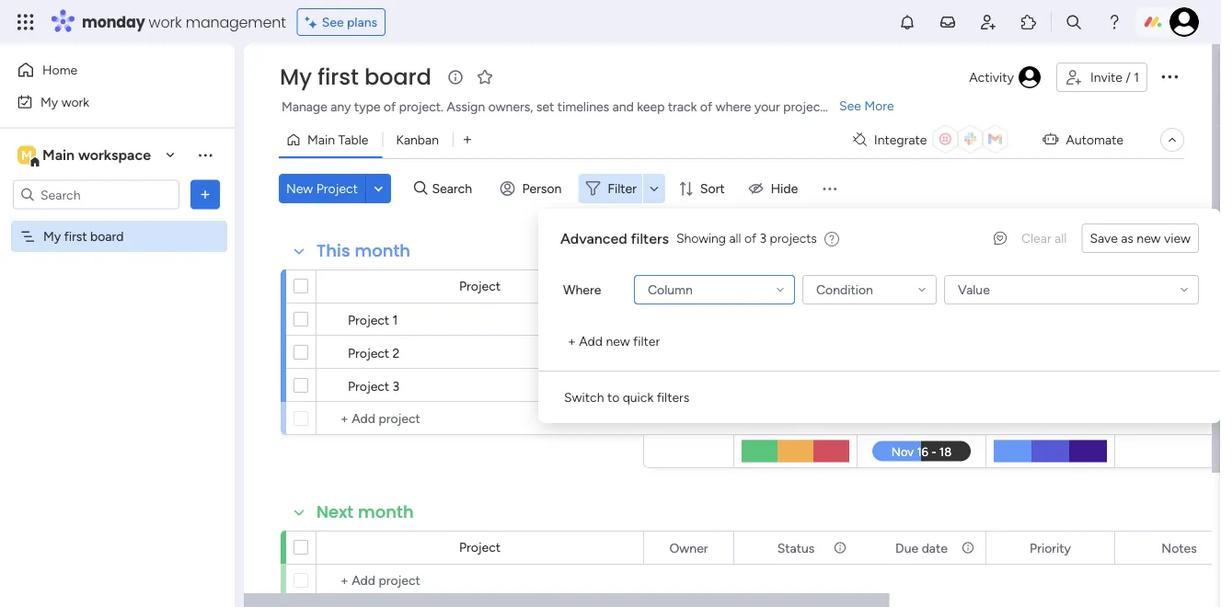 Task type: locate. For each thing, give the bounding box(es) containing it.
see
[[322, 14, 344, 30], [840, 98, 862, 114]]

1 horizontal spatial board
[[365, 62, 432, 93]]

+ add new filter
[[568, 334, 660, 349]]

Notes field
[[1157, 277, 1202, 297], [1157, 538, 1202, 558]]

filter button
[[578, 174, 666, 203]]

main inside workspace selection element
[[42, 146, 75, 164]]

due for this month
[[896, 279, 919, 295]]

1 vertical spatial my first board
[[43, 229, 124, 244]]

Due date field
[[891, 277, 953, 297], [891, 538, 953, 558]]

project
[[316, 181, 358, 197], [459, 278, 501, 294], [348, 312, 390, 328], [348, 345, 390, 361], [348, 378, 390, 394], [459, 540, 501, 556]]

condition
[[817, 282, 874, 298]]

main left the table
[[307, 132, 335, 148]]

arrow down image
[[643, 178, 666, 200]]

new right add at the bottom
[[606, 334, 630, 349]]

1 horizontal spatial my first board
[[280, 62, 432, 93]]

status for first the status "field" from the bottom
[[778, 540, 815, 556]]

2 due date from the top
[[896, 540, 948, 556]]

see more link
[[838, 97, 896, 115]]

1 right /
[[1134, 70, 1140, 85]]

of right type
[[384, 99, 396, 115]]

1 owner from the top
[[670, 279, 708, 295]]

1 horizontal spatial 1
[[1134, 70, 1140, 85]]

person button
[[493, 174, 573, 203]]

monday
[[82, 12, 145, 32]]

board down 'search in workspace' field
[[90, 229, 124, 244]]

1 all from the left
[[730, 231, 741, 246]]

workspace selection element
[[17, 144, 154, 168]]

1 horizontal spatial new
[[1137, 231, 1161, 246]]

2 horizontal spatial of
[[745, 231, 757, 246]]

all right clear
[[1055, 231, 1067, 246]]

1 vertical spatial 3
[[393, 378, 400, 394]]

date for this month
[[922, 279, 948, 295]]

dapulse integrations image
[[853, 133, 867, 147]]

see inside see more link
[[840, 98, 862, 114]]

owner for second owner field from the top of the page
[[670, 540, 708, 556]]

0 horizontal spatial 1
[[393, 312, 398, 328]]

0 vertical spatial month
[[355, 239, 411, 263]]

see left plans
[[322, 14, 344, 30]]

save as new view
[[1090, 231, 1191, 246]]

work down 'home'
[[61, 94, 89, 110]]

column information image
[[961, 279, 976, 294], [833, 541, 848, 556], [961, 541, 976, 556]]

notifications image
[[899, 13, 917, 31]]

more
[[865, 98, 895, 114]]

0 horizontal spatial all
[[730, 231, 741, 246]]

all inside advanced filters showing all of 3 projects
[[730, 231, 741, 246]]

first down 'search in workspace' field
[[64, 229, 87, 244]]

options image
[[1159, 65, 1181, 87]]

1 vertical spatial see
[[840, 98, 862, 114]]

invite / 1 button
[[1057, 63, 1148, 92]]

month
[[355, 239, 411, 263], [358, 501, 414, 524]]

save as new view button
[[1082, 224, 1200, 253]]

1 horizontal spatial see
[[840, 98, 862, 114]]

1 vertical spatial date
[[922, 540, 948, 556]]

view
[[1165, 231, 1191, 246]]

1 vertical spatial new
[[606, 334, 630, 349]]

invite
[[1091, 70, 1123, 85]]

month right next
[[358, 501, 414, 524]]

1 notes from the top
[[1162, 279, 1197, 295]]

all
[[730, 231, 741, 246], [1055, 231, 1067, 246]]

0 vertical spatial owner
[[670, 279, 708, 295]]

first inside list box
[[64, 229, 87, 244]]

2 due from the top
[[896, 540, 919, 556]]

1 up the 2
[[393, 312, 398, 328]]

sort button
[[671, 174, 736, 203]]

of left projects
[[745, 231, 757, 246]]

1 horizontal spatial 3
[[760, 231, 767, 246]]

1 vertical spatial owner
[[670, 540, 708, 556]]

switch
[[564, 390, 604, 406]]

workspace image
[[17, 145, 36, 165]]

set
[[537, 99, 555, 115]]

Status field
[[773, 277, 820, 297], [773, 538, 820, 558]]

2 date from the top
[[922, 540, 948, 556]]

1 vertical spatial due date
[[896, 540, 948, 556]]

help image
[[1106, 13, 1124, 31]]

2 due date field from the top
[[891, 538, 953, 558]]

v2 user feedback image
[[994, 229, 1007, 248]]

work
[[149, 12, 182, 32], [61, 94, 89, 110]]

+
[[568, 334, 576, 349]]

assign
[[447, 99, 485, 115]]

my down 'home'
[[41, 94, 58, 110]]

column information image for status
[[833, 541, 848, 556]]

1 vertical spatial filters
[[657, 390, 690, 406]]

new
[[1137, 231, 1161, 246], [606, 334, 630, 349]]

search everything image
[[1065, 13, 1084, 31]]

menu image
[[820, 180, 839, 198]]

0 vertical spatial owner field
[[665, 277, 713, 297]]

0 vertical spatial due date
[[896, 279, 948, 295]]

work for monday
[[149, 12, 182, 32]]

options image
[[196, 186, 215, 204]]

/
[[1126, 70, 1131, 85]]

home
[[42, 62, 78, 78]]

notes
[[1162, 279, 1197, 295], [1162, 540, 1197, 556]]

main table
[[307, 132, 369, 148]]

0 vertical spatial 1
[[1134, 70, 1140, 85]]

table
[[338, 132, 369, 148]]

1 vertical spatial work
[[61, 94, 89, 110]]

filters down arrow down image
[[631, 230, 669, 247]]

0 horizontal spatial my first board
[[43, 229, 124, 244]]

due
[[896, 279, 919, 295], [896, 540, 919, 556]]

month right this
[[355, 239, 411, 263]]

this
[[317, 239, 350, 263]]

due date for this month
[[896, 279, 948, 295]]

1 horizontal spatial main
[[307, 132, 335, 148]]

main right workspace icon
[[42, 146, 75, 164]]

new inside 'button'
[[1137, 231, 1161, 246]]

my work
[[41, 94, 89, 110]]

Search in workspace field
[[39, 184, 154, 205]]

all inside "button"
[[1055, 231, 1067, 246]]

0 vertical spatial see
[[322, 14, 344, 30]]

0 vertical spatial date
[[922, 279, 948, 295]]

0 vertical spatial due date field
[[891, 277, 953, 297]]

activity button
[[962, 63, 1049, 92]]

invite members image
[[980, 13, 998, 31]]

autopilot image
[[1043, 127, 1059, 151]]

1 date from the top
[[922, 279, 948, 295]]

john smith image
[[1170, 7, 1200, 37]]

first
[[318, 62, 359, 93], [64, 229, 87, 244]]

your
[[755, 99, 780, 115]]

as
[[1122, 231, 1134, 246]]

0 horizontal spatial board
[[90, 229, 124, 244]]

2 owner from the top
[[670, 540, 708, 556]]

my first board
[[280, 62, 432, 93], [43, 229, 124, 244]]

notes for second notes field
[[1162, 540, 1197, 556]]

1 vertical spatial month
[[358, 501, 414, 524]]

1 vertical spatial status field
[[773, 538, 820, 558]]

see plans button
[[297, 8, 386, 36]]

1 vertical spatial notes field
[[1157, 538, 1202, 558]]

3 down the 2
[[393, 378, 400, 394]]

date
[[922, 279, 948, 295], [922, 540, 948, 556]]

1 due date from the top
[[896, 279, 948, 295]]

0 vertical spatial board
[[365, 62, 432, 93]]

work for my
[[61, 94, 89, 110]]

1 horizontal spatial of
[[700, 99, 713, 115]]

see inside see plans button
[[322, 14, 344, 30]]

1 status from the top
[[778, 279, 815, 295]]

status for second the status "field" from the bottom of the page
[[778, 279, 815, 295]]

owner
[[670, 279, 708, 295], [670, 540, 708, 556]]

3 left projects
[[760, 231, 767, 246]]

1 horizontal spatial first
[[318, 62, 359, 93]]

my up the manage
[[280, 62, 312, 93]]

1 owner field from the top
[[665, 277, 713, 297]]

2 vertical spatial my
[[43, 229, 61, 244]]

1 vertical spatial due date field
[[891, 538, 953, 558]]

Next month field
[[312, 501, 419, 525]]

my first board list box
[[0, 217, 235, 501]]

1 vertical spatial notes
[[1162, 540, 1197, 556]]

all right showing
[[730, 231, 741, 246]]

new
[[286, 181, 313, 197]]

My first board field
[[275, 62, 436, 93]]

see more
[[840, 98, 895, 114]]

board up project. at left top
[[365, 62, 432, 93]]

add to favorites image
[[476, 68, 494, 86]]

Priority field
[[1026, 538, 1076, 558]]

keep
[[637, 99, 665, 115]]

0 vertical spatial 3
[[760, 231, 767, 246]]

1 vertical spatial status
[[778, 540, 815, 556]]

main inside button
[[307, 132, 335, 148]]

sort
[[701, 181, 725, 197]]

automate
[[1066, 132, 1124, 148]]

3
[[760, 231, 767, 246], [393, 378, 400, 394]]

of
[[384, 99, 396, 115], [700, 99, 713, 115], [745, 231, 757, 246]]

2 all from the left
[[1055, 231, 1067, 246]]

project 1
[[348, 312, 398, 328]]

0 vertical spatial notes field
[[1157, 277, 1202, 297]]

status
[[778, 279, 815, 295], [778, 540, 815, 556]]

0 vertical spatial work
[[149, 12, 182, 32]]

0 vertical spatial new
[[1137, 231, 1161, 246]]

integrate
[[875, 132, 927, 148]]

Search field
[[428, 176, 483, 202]]

my first board down 'search in workspace' field
[[43, 229, 124, 244]]

project
[[784, 99, 825, 115]]

1 horizontal spatial work
[[149, 12, 182, 32]]

column information image
[[833, 279, 848, 294]]

0 vertical spatial status
[[778, 279, 815, 295]]

monday work management
[[82, 12, 286, 32]]

work right the monday
[[149, 12, 182, 32]]

invite / 1
[[1091, 70, 1140, 85]]

0 horizontal spatial work
[[61, 94, 89, 110]]

main for main workspace
[[42, 146, 75, 164]]

2 status field from the top
[[773, 538, 820, 558]]

new right as
[[1137, 231, 1161, 246]]

This month field
[[312, 239, 415, 263]]

2 status from the top
[[778, 540, 815, 556]]

see left more
[[840, 98, 862, 114]]

owner for first owner field from the top of the page
[[670, 279, 708, 295]]

type
[[354, 99, 381, 115]]

filters
[[631, 230, 669, 247], [657, 390, 690, 406]]

add view image
[[464, 133, 471, 147]]

2 notes from the top
[[1162, 540, 1197, 556]]

save
[[1090, 231, 1118, 246]]

filters right the quick
[[657, 390, 690, 406]]

new inside button
[[606, 334, 630, 349]]

1 vertical spatial due
[[896, 540, 919, 556]]

my down 'search in workspace' field
[[43, 229, 61, 244]]

0 vertical spatial status field
[[773, 277, 820, 297]]

1 vertical spatial my
[[41, 94, 58, 110]]

due date
[[896, 279, 948, 295], [896, 540, 948, 556]]

1 status field from the top
[[773, 277, 820, 297]]

first up the any
[[318, 62, 359, 93]]

my
[[280, 62, 312, 93], [41, 94, 58, 110], [43, 229, 61, 244]]

0 vertical spatial notes
[[1162, 279, 1197, 295]]

1 due from the top
[[896, 279, 919, 295]]

1 horizontal spatial all
[[1055, 231, 1067, 246]]

plans
[[347, 14, 378, 30]]

board
[[365, 62, 432, 93], [90, 229, 124, 244]]

3 inside advanced filters showing all of 3 projects
[[760, 231, 767, 246]]

of right track
[[700, 99, 713, 115]]

0 vertical spatial due
[[896, 279, 919, 295]]

1 due date field from the top
[[891, 277, 953, 297]]

work inside button
[[61, 94, 89, 110]]

0 horizontal spatial new
[[606, 334, 630, 349]]

0 horizontal spatial main
[[42, 146, 75, 164]]

1 vertical spatial owner field
[[665, 538, 713, 558]]

0 horizontal spatial first
[[64, 229, 87, 244]]

1 vertical spatial board
[[90, 229, 124, 244]]

Owner field
[[665, 277, 713, 297], [665, 538, 713, 558]]

1 vertical spatial first
[[64, 229, 87, 244]]

0 horizontal spatial see
[[322, 14, 344, 30]]

month for this month
[[355, 239, 411, 263]]

option
[[0, 220, 235, 224]]

1 notes field from the top
[[1157, 277, 1202, 297]]

my first board up type
[[280, 62, 432, 93]]

my first board inside list box
[[43, 229, 124, 244]]

next month
[[317, 501, 414, 524]]

project inside button
[[316, 181, 358, 197]]



Task type: describe. For each thing, give the bounding box(es) containing it.
learn more image
[[825, 231, 839, 248]]

advanced filters showing all of 3 projects
[[561, 230, 817, 247]]

show board description image
[[444, 68, 467, 87]]

main for main table
[[307, 132, 335, 148]]

any
[[331, 99, 351, 115]]

board inside list box
[[90, 229, 124, 244]]

0 horizontal spatial 3
[[393, 378, 400, 394]]

clear
[[1022, 231, 1052, 246]]

this month
[[317, 239, 411, 263]]

home button
[[11, 55, 198, 85]]

management
[[186, 12, 286, 32]]

angle down image
[[374, 182, 383, 196]]

advanced
[[561, 230, 628, 247]]

1 vertical spatial 1
[[393, 312, 398, 328]]

project 2
[[348, 345, 400, 361]]

timelines
[[558, 99, 610, 115]]

new for view
[[1137, 231, 1161, 246]]

track
[[668, 99, 697, 115]]

column information image for due date
[[961, 541, 976, 556]]

projects
[[770, 231, 817, 246]]

to
[[608, 390, 620, 406]]

apps image
[[1020, 13, 1038, 31]]

workspace options image
[[196, 146, 215, 164]]

see plans
[[322, 14, 378, 30]]

switch to quick filters button
[[557, 383, 697, 412]]

2
[[393, 345, 400, 361]]

hide
[[771, 181, 798, 197]]

and
[[613, 99, 634, 115]]

main table button
[[279, 125, 382, 155]]

my inside button
[[41, 94, 58, 110]]

collapse board header image
[[1165, 133, 1180, 147]]

switch to quick filters
[[564, 390, 690, 406]]

filters inside button
[[657, 390, 690, 406]]

m
[[21, 147, 32, 163]]

project 3
[[348, 378, 400, 394]]

+ add new filter button
[[561, 327, 668, 356]]

value
[[958, 282, 990, 298]]

next
[[317, 501, 354, 524]]

0 vertical spatial my
[[280, 62, 312, 93]]

notes for first notes field from the top
[[1162, 279, 1197, 295]]

0 horizontal spatial of
[[384, 99, 396, 115]]

where
[[563, 282, 601, 298]]

0 vertical spatial first
[[318, 62, 359, 93]]

2 notes field from the top
[[1157, 538, 1202, 558]]

owners,
[[489, 99, 533, 115]]

hide button
[[742, 174, 809, 203]]

my work button
[[11, 87, 198, 116]]

kanban button
[[382, 125, 453, 155]]

due date field for this month
[[891, 277, 953, 297]]

new for filter
[[606, 334, 630, 349]]

manage any type of project. assign owners, set timelines and keep track of where your project stands.
[[282, 99, 869, 115]]

due date for next month
[[896, 540, 948, 556]]

due for next month
[[896, 540, 919, 556]]

priority
[[1030, 540, 1071, 556]]

add
[[579, 334, 603, 349]]

of inside advanced filters showing all of 3 projects
[[745, 231, 757, 246]]

column
[[648, 282, 693, 298]]

quick
[[623, 390, 654, 406]]

filter
[[608, 181, 637, 197]]

activity
[[970, 70, 1014, 85]]

1 inside 'button'
[[1134, 70, 1140, 85]]

my inside list box
[[43, 229, 61, 244]]

filter
[[633, 334, 660, 349]]

month for next month
[[358, 501, 414, 524]]

clear all button
[[1014, 224, 1075, 253]]

main workspace
[[42, 146, 151, 164]]

select product image
[[17, 13, 35, 31]]

due date field for next month
[[891, 538, 953, 558]]

stands.
[[829, 99, 869, 115]]

kanban
[[396, 132, 439, 148]]

new project
[[286, 181, 358, 197]]

see for see plans
[[322, 14, 344, 30]]

+ Add project text field
[[326, 570, 635, 592]]

0 vertical spatial filters
[[631, 230, 669, 247]]

where
[[716, 99, 752, 115]]

person
[[522, 181, 562, 197]]

0 vertical spatial my first board
[[280, 62, 432, 93]]

inbox image
[[939, 13, 957, 31]]

+ Add project text field
[[326, 408, 635, 430]]

2 owner field from the top
[[665, 538, 713, 558]]

new project button
[[279, 174, 365, 203]]

workspace
[[78, 146, 151, 164]]

v2 search image
[[414, 178, 428, 199]]

see for see more
[[840, 98, 862, 114]]

clear all
[[1022, 231, 1067, 246]]

showing
[[677, 231, 726, 246]]

manage
[[282, 99, 328, 115]]

project.
[[399, 99, 444, 115]]

date for next month
[[922, 540, 948, 556]]



Task type: vqa. For each thing, say whether or not it's contained in the screenshot.
Explore work management templates
no



